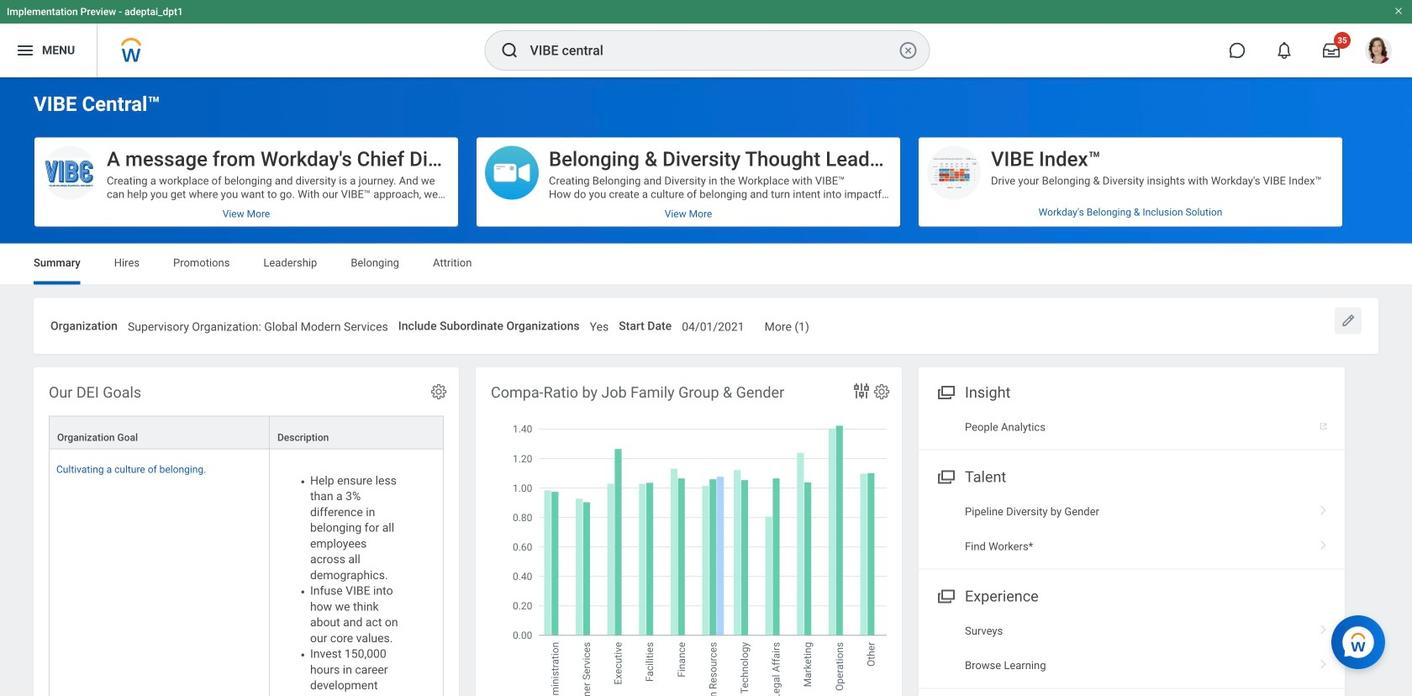 Task type: locate. For each thing, give the bounding box(es) containing it.
list
[[919, 494, 1346, 564], [919, 614, 1346, 683]]

0 vertical spatial chevron right image
[[1314, 499, 1335, 516]]

menu group image
[[934, 584, 957, 607]]

x circle image
[[899, 40, 919, 61]]

None text field
[[128, 310, 388, 339], [682, 310, 745, 339], [128, 310, 388, 339], [682, 310, 745, 339]]

2 list from the top
[[919, 614, 1346, 683]]

1 menu group image from the top
[[934, 380, 957, 403]]

compa-ratio by job family group & gender element
[[476, 368, 902, 696]]

row
[[49, 416, 444, 449], [49, 449, 444, 696]]

chevron right image
[[1314, 499, 1335, 516], [1314, 534, 1335, 551], [1314, 619, 1335, 636]]

1 list from the top
[[919, 494, 1346, 564]]

1 row from the top
[[49, 416, 444, 449]]

configure compa-ratio by job family group & gender image
[[873, 383, 891, 401]]

notifications large image
[[1277, 42, 1293, 59]]

close environment banner image
[[1394, 6, 1404, 16]]

search image
[[500, 40, 520, 61]]

menu group image
[[934, 380, 957, 403], [934, 465, 957, 488]]

2 vertical spatial chevron right image
[[1314, 619, 1335, 636]]

None text field
[[590, 310, 609, 339], [765, 310, 810, 339], [590, 310, 609, 339], [765, 310, 810, 339]]

1 vertical spatial menu group image
[[934, 465, 957, 488]]

1 vertical spatial list
[[919, 614, 1346, 683]]

2 row from the top
[[49, 449, 444, 696]]

0 vertical spatial menu group image
[[934, 380, 957, 403]]

chevron right image
[[1314, 654, 1335, 670]]

tab list
[[17, 244, 1396, 285]]

0 vertical spatial list
[[919, 494, 1346, 564]]

banner
[[0, 0, 1413, 77]]

main content
[[0, 77, 1413, 696]]

1 vertical spatial chevron right image
[[1314, 534, 1335, 551]]



Task type: describe. For each thing, give the bounding box(es) containing it.
edit image
[[1340, 312, 1357, 329]]

justify image
[[15, 40, 35, 61]]

profile logan mcneil image
[[1366, 37, 1393, 67]]

inbox large image
[[1324, 42, 1340, 59]]

2 menu group image from the top
[[934, 465, 957, 488]]

2 chevron right image from the top
[[1314, 534, 1335, 551]]

Search Workday  search field
[[530, 32, 895, 69]]

3 chevron right image from the top
[[1314, 619, 1335, 636]]

configure our dei goals image
[[430, 383, 448, 401]]

list for menu group icon
[[919, 614, 1346, 683]]

configure and view chart data image
[[852, 381, 872, 401]]

list for 2nd menu group image
[[919, 494, 1346, 564]]

ext link image
[[1319, 415, 1335, 432]]

our dei goals element
[[34, 368, 459, 696]]

1 chevron right image from the top
[[1314, 499, 1335, 516]]



Task type: vqa. For each thing, say whether or not it's contained in the screenshot.
text box
yes



